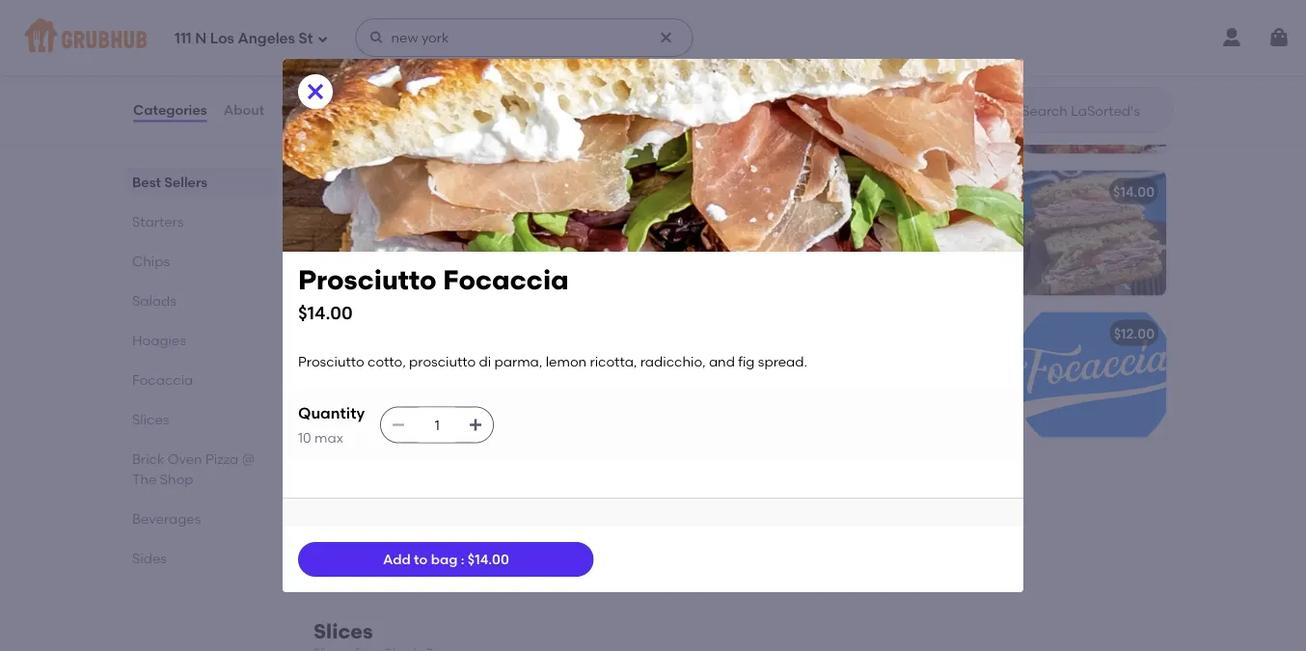 Task type: describe. For each thing, give the bounding box(es) containing it.
sellers
[[164, 174, 208, 190]]

and inside button
[[544, 514, 570, 530]]

$14.00 inside 'prosciutto focaccia $14.00'
[[298, 302, 353, 324]]

cotto, inside button
[[399, 494, 437, 511]]

father in law image
[[590, 170, 734, 296]]

olive
[[762, 392, 794, 408]]

father in law
[[329, 183, 418, 200]]

focaccia!
[[329, 230, 394, 247]]

mortadella, burrata, and pistachio cream.
[[329, 69, 553, 105]]

main navigation navigation
[[0, 0, 1307, 75]]

the for turkey, finocchio salami + the works
[[936, 211, 961, 227]]

brick oven pizza @ the shop tab
[[132, 449, 267, 489]]

prosciutto focaccia image
[[590, 454, 734, 579]]

the foul ball (meatball sando on focaccia)
[[762, 41, 1049, 58]]

radicchio, inside prosciutto cotto, prosciutto di parma, lemon ricotta, radicchio, and fig spread.
[[475, 514, 541, 530]]

sandwich
[[430, 211, 493, 227]]

mortadella,
[[329, 69, 404, 85]]

vinaigrette,
[[365, 372, 442, 388]]

1 vertical spatial slices
[[314, 619, 373, 644]]

reviews button
[[280, 75, 336, 145]]

2 vertical spatial svg image
[[468, 418, 484, 433]]

caprese image
[[1022, 312, 1167, 438]]

:
[[461, 551, 465, 568]]

our
[[329, 211, 354, 227]]

extra
[[905, 372, 939, 388]]

the foul ball (meatball sando on focaccia) image
[[1022, 28, 1167, 154]]

red
[[544, 352, 570, 369]]

hoagies
[[132, 332, 186, 348]]

modena
[[838, 352, 892, 369]]

search icon image
[[991, 98, 1014, 122]]

best sellers tab
[[132, 172, 267, 192]]

1 horizontal spatial fig
[[739, 354, 755, 370]]

salami
[[876, 211, 922, 227]]

sando
[[916, 41, 959, 58]]

but
[[496, 211, 518, 227]]

1 horizontal spatial lemon
[[546, 354, 587, 370]]

chips
[[132, 253, 170, 269]]

balsamic,
[[895, 352, 959, 369]]

(meatball
[[849, 41, 913, 58]]

shop
[[160, 471, 194, 487]]

di inside prosciutto cotto, prosciutto di parma, lemon ricotta, radicchio, and fig spread.
[[510, 494, 522, 511]]

beverages
[[132, 511, 201, 527]]

1 vertical spatial prosciutto
[[298, 354, 365, 370]]

about button
[[223, 75, 265, 145]]

ricotta, inside prosciutto cotto, prosciutto di parma, lemon ricotta, radicchio, and fig spread.
[[425, 514, 472, 530]]

mozzarella, modena balsamic, tomato, basil, sicilian extra virgin olive oil
[[762, 352, 980, 408]]

works
[[762, 230, 801, 247]]

the foul ball (meatball sando on focaccia) button
[[750, 28, 1167, 154]]

0 vertical spatial prosciutto
[[409, 354, 476, 370]]

0 vertical spatial prosciutto cotto, prosciutto di parma, lemon ricotta, radicchio, and fig spread.
[[298, 354, 808, 370]]

fig inside button
[[329, 533, 346, 550]]

slices inside tab
[[132, 411, 169, 428]]

dijonnaise,
[[445, 372, 515, 388]]

0 vertical spatial ricotta,
[[590, 354, 637, 370]]

1 horizontal spatial radicchio,
[[641, 354, 706, 370]]

add
[[383, 551, 411, 568]]

slices tab
[[132, 409, 267, 429]]

salads tab
[[132, 291, 267, 311]]

sides tab
[[132, 548, 267, 568]]

hoagies tab
[[132, 330, 267, 350]]

prosciutto cotto, prosciutto di parma, lemon ricotta, radicchio, and fig spread. button
[[318, 454, 734, 579]]

salads
[[132, 292, 177, 309]]

brick oven pizza @ the shop
[[132, 451, 255, 487]]

10
[[298, 430, 311, 446]]

onion.
[[443, 392, 486, 408]]

categories
[[133, 102, 207, 118]]

quantity
[[298, 404, 365, 423]]

bag
[[431, 551, 458, 568]]

monty on focaccia image
[[1022, 170, 1167, 296]]

starters
[[132, 213, 184, 230]]

virgin
[[942, 372, 980, 388]]

$16.00
[[682, 183, 723, 200]]

@
[[242, 451, 255, 467]]

cream.
[[329, 88, 375, 105]]

brick
[[132, 451, 164, 467]]

beverages tab
[[132, 509, 267, 529]]

Search LaSorted's search field
[[1020, 101, 1168, 120]]

+
[[925, 211, 933, 227]]

focaccia tab
[[132, 370, 267, 390]]

sides
[[132, 550, 167, 567]]

monty on focaccia
[[762, 183, 888, 200]]

prosciutto focaccia $14.00
[[298, 264, 569, 324]]

turkey, inside turkey, finocchio salami + the works
[[762, 211, 806, 227]]



Task type: locate. For each thing, give the bounding box(es) containing it.
angeles
[[238, 30, 295, 47]]

prosciutto
[[298, 264, 437, 296], [298, 354, 365, 370], [329, 494, 395, 511]]

2 horizontal spatial the
[[936, 211, 961, 227]]

the inside turkey, finocchio salami + the works
[[936, 211, 961, 227]]

and inside mortadella, burrata, and pistachio cream.
[[464, 69, 490, 85]]

1 vertical spatial prosciutto cotto, prosciutto di parma, lemon ricotta, radicchio, and fig spread.
[[329, 494, 570, 550]]

0 horizontal spatial radicchio,
[[475, 514, 541, 530]]

on right sando
[[962, 41, 979, 58]]

the right +
[[936, 211, 961, 227]]

$12.00
[[1114, 325, 1155, 342]]

di
[[479, 354, 491, 370], [510, 494, 522, 511]]

reviews
[[281, 102, 335, 118]]

$14.00
[[681, 41, 723, 58], [1114, 183, 1155, 200], [298, 302, 353, 324], [468, 551, 509, 568]]

1 horizontal spatial spread.
[[758, 354, 808, 370]]

father
[[329, 183, 372, 200]]

ricotta,
[[590, 354, 637, 370], [425, 514, 472, 530]]

0 horizontal spatial ricotta,
[[425, 514, 472, 530]]

0 horizontal spatial tomato,
[[386, 392, 439, 408]]

quantity 10 max
[[298, 404, 365, 446]]

parma,
[[495, 354, 543, 370], [329, 514, 377, 530]]

0 horizontal spatial the
[[132, 471, 157, 487]]

1 horizontal spatial parma,
[[495, 354, 543, 370]]

prosciutto inside button
[[329, 494, 395, 511]]

about
[[224, 102, 265, 118]]

foul
[[789, 41, 817, 58]]

finocchio
[[810, 211, 873, 227]]

0 horizontal spatial turkey,
[[424, 352, 469, 369]]

mortadella focaccia image
[[590, 28, 734, 154]]

cotto,
[[368, 354, 406, 370], [399, 494, 437, 511]]

max
[[315, 430, 343, 446]]

1 vertical spatial fig
[[329, 533, 346, 550]]

tomato, down vinaigrette,
[[386, 392, 439, 408]]

pistachio
[[493, 69, 553, 85]]

on
[[962, 41, 979, 58], [806, 183, 823, 200], [521, 211, 538, 227], [375, 325, 392, 342]]

0 vertical spatial parma,
[[495, 354, 543, 370]]

basil,
[[818, 372, 852, 388]]

sicilian
[[856, 372, 902, 388]]

pizza
[[206, 451, 239, 467]]

1 vertical spatial di
[[510, 494, 522, 511]]

svg image left the cream.
[[304, 80, 327, 103]]

0 vertical spatial cotto,
[[368, 354, 406, 370]]

0 vertical spatial fig
[[739, 354, 755, 370]]

best sellers
[[132, 174, 208, 190]]

the left foul at right top
[[762, 41, 786, 58]]

1 vertical spatial the
[[936, 211, 961, 227]]

1 horizontal spatial the
[[762, 41, 786, 58]]

wine
[[329, 372, 362, 388]]

prosciutto
[[409, 354, 476, 370], [440, 494, 507, 511]]

lemon
[[546, 354, 587, 370], [380, 514, 421, 530]]

turkey, up dijonnaise,
[[424, 352, 469, 369]]

prosciutto cotto, prosciutto di parma, lemon ricotta, radicchio, and fig spread. up dijonnaise,
[[298, 354, 808, 370]]

prosciutto down "focaccia!"
[[298, 264, 437, 296]]

turkey on focaccia image
[[590, 312, 734, 438]]

focaccia)
[[982, 41, 1049, 58]]

2 horizontal spatial svg image
[[698, 117, 721, 140]]

prosciutto inside 'prosciutto focaccia $14.00'
[[298, 264, 437, 296]]

los
[[210, 30, 234, 47]]

focaccia
[[405, 41, 467, 58], [826, 183, 888, 200], [443, 264, 569, 296], [395, 325, 457, 342], [132, 372, 193, 388]]

law
[[391, 183, 418, 200]]

1 vertical spatial spread.
[[349, 533, 398, 550]]

chips tab
[[132, 251, 267, 271]]

oven inside oven roasted turkey, provolone, red wine vinaigrette, dijonnaise, lettuce, tomato, onion.
[[329, 352, 364, 369]]

prosciutto cotto, prosciutto di parma, lemon ricotta, radicchio, and fig spread. inside button
[[329, 494, 570, 550]]

starters tab
[[132, 211, 267, 232]]

st
[[299, 30, 313, 47]]

111
[[175, 30, 192, 47]]

0 horizontal spatial spread.
[[349, 533, 398, 550]]

0 horizontal spatial parma,
[[329, 514, 377, 530]]

slices
[[132, 411, 169, 428], [314, 619, 373, 644]]

prosciutto up wine
[[298, 354, 365, 370]]

0 horizontal spatial di
[[479, 354, 491, 370]]

turkey on focaccia
[[329, 325, 457, 342]]

1 vertical spatial lemon
[[380, 514, 421, 530]]

n
[[195, 30, 207, 47]]

1 vertical spatial and
[[709, 354, 735, 370]]

1 vertical spatial tomato,
[[386, 392, 439, 408]]

the
[[762, 41, 786, 58], [936, 211, 961, 227], [132, 471, 157, 487]]

lemon up add
[[380, 514, 421, 530]]

on inside button
[[962, 41, 979, 58]]

turkey,
[[762, 211, 806, 227], [424, 352, 469, 369]]

mortadella
[[329, 41, 402, 58]]

1 vertical spatial parma,
[[329, 514, 377, 530]]

ball
[[820, 41, 845, 58]]

roasted
[[367, 352, 421, 369]]

focaccia down but
[[443, 264, 569, 296]]

2 horizontal spatial and
[[709, 354, 735, 370]]

1 horizontal spatial slices
[[314, 619, 373, 644]]

and
[[464, 69, 490, 85], [709, 354, 735, 370], [544, 514, 570, 530]]

categories button
[[132, 75, 208, 145]]

to
[[414, 551, 428, 568]]

our stepfather sandwich but on focaccia!
[[329, 211, 538, 247]]

0 horizontal spatial slices
[[132, 411, 169, 428]]

focaccia down 'hoagies'
[[132, 372, 193, 388]]

1 horizontal spatial tomato,
[[762, 372, 815, 388]]

1 horizontal spatial oven
[[329, 352, 364, 369]]

oven roasted turkey, provolone, red wine vinaigrette, dijonnaise, lettuce, tomato, onion.
[[329, 352, 570, 408]]

svg image up the $16.00
[[698, 117, 721, 140]]

monty
[[762, 183, 803, 200]]

1 vertical spatial turkey,
[[424, 352, 469, 369]]

2 vertical spatial the
[[132, 471, 157, 487]]

prosciutto up add
[[329, 494, 395, 511]]

0 horizontal spatial svg image
[[304, 80, 327, 103]]

lettuce,
[[329, 392, 383, 408]]

0 vertical spatial turkey,
[[762, 211, 806, 227]]

prosciutto up dijonnaise,
[[409, 354, 476, 370]]

prosciutto up :
[[440, 494, 507, 511]]

0 horizontal spatial oven
[[168, 451, 202, 467]]

1 vertical spatial cotto,
[[399, 494, 437, 511]]

spread. inside prosciutto cotto, prosciutto di parma, lemon ricotta, radicchio, and fig spread. button
[[349, 533, 398, 550]]

1 horizontal spatial di
[[510, 494, 522, 511]]

on inside our stepfather sandwich but on focaccia!
[[521, 211, 538, 227]]

2 vertical spatial prosciutto
[[329, 494, 395, 511]]

prosciutto inside prosciutto cotto, prosciutto di parma, lemon ricotta, radicchio, and fig spread.
[[440, 494, 507, 511]]

oven inside the brick oven pizza @ the shop
[[168, 451, 202, 467]]

turkey, finocchio salami + the works
[[762, 211, 961, 247]]

svg image down onion.
[[468, 418, 484, 433]]

mozzarella,
[[762, 352, 835, 369]]

prosciutto cotto, prosciutto di parma, lemon ricotta, radicchio, and fig spread.
[[298, 354, 808, 370], [329, 494, 570, 550]]

on right the monty
[[806, 183, 823, 200]]

oil
[[798, 392, 816, 408]]

spread.
[[758, 354, 808, 370], [349, 533, 398, 550]]

in
[[376, 183, 388, 200]]

0 horizontal spatial lemon
[[380, 514, 421, 530]]

0 vertical spatial radicchio,
[[641, 354, 706, 370]]

spread. up the olive
[[758, 354, 808, 370]]

stepfather
[[357, 211, 427, 227]]

cotto, up to
[[399, 494, 437, 511]]

turkey, up works
[[762, 211, 806, 227]]

oven
[[329, 352, 364, 369], [168, 451, 202, 467]]

1 vertical spatial prosciutto
[[440, 494, 507, 511]]

parma, inside button
[[329, 514, 377, 530]]

oven up wine
[[329, 352, 364, 369]]

tomato,
[[762, 372, 815, 388], [386, 392, 439, 408]]

1 horizontal spatial and
[[544, 514, 570, 530]]

spread. up add
[[349, 533, 398, 550]]

lemon right provolone,
[[546, 354, 587, 370]]

radicchio,
[[641, 354, 706, 370], [475, 514, 541, 530]]

0 vertical spatial the
[[762, 41, 786, 58]]

on right but
[[521, 211, 538, 227]]

1 vertical spatial svg image
[[698, 117, 721, 140]]

oven up shop
[[168, 451, 202, 467]]

provolone,
[[473, 352, 541, 369]]

Input item quantity number field
[[416, 408, 459, 443]]

focaccia inside tab
[[132, 372, 193, 388]]

0 vertical spatial svg image
[[304, 80, 327, 103]]

0 horizontal spatial fig
[[329, 533, 346, 550]]

1 vertical spatial radicchio,
[[475, 514, 541, 530]]

focaccia up finocchio
[[826, 183, 888, 200]]

best
[[132, 174, 161, 190]]

0 vertical spatial prosciutto
[[298, 264, 437, 296]]

svg image
[[1268, 26, 1291, 49], [369, 30, 385, 45], [659, 30, 674, 45], [317, 33, 329, 45], [1130, 117, 1153, 140], [391, 418, 407, 433]]

1 horizontal spatial svg image
[[468, 418, 484, 433]]

0 vertical spatial oven
[[329, 352, 364, 369]]

focaccia up burrata,
[[405, 41, 467, 58]]

the inside the brick oven pizza @ the shop
[[132, 471, 157, 487]]

fig
[[739, 354, 755, 370], [329, 533, 346, 550]]

on up roasted
[[375, 325, 392, 342]]

svg image
[[304, 80, 327, 103], [698, 117, 721, 140], [468, 418, 484, 433]]

parma, left red
[[495, 354, 543, 370]]

ricotta, up add to bag : $14.00
[[425, 514, 472, 530]]

turkey, inside oven roasted turkey, provolone, red wine vinaigrette, dijonnaise, lettuce, tomato, onion.
[[424, 352, 469, 369]]

0 vertical spatial slices
[[132, 411, 169, 428]]

ricotta, right red
[[590, 354, 637, 370]]

1 horizontal spatial turkey,
[[762, 211, 806, 227]]

burrata,
[[407, 69, 461, 85]]

parma, down max at the bottom left of page
[[329, 514, 377, 530]]

tomato, inside oven roasted turkey, provolone, red wine vinaigrette, dijonnaise, lettuce, tomato, onion.
[[386, 392, 439, 408]]

mortadella focaccia
[[329, 41, 467, 58]]

1 horizontal spatial ricotta,
[[590, 354, 637, 370]]

0 vertical spatial and
[[464, 69, 490, 85]]

prosciutto cotto, prosciutto di parma, lemon ricotta, radicchio, and fig spread. up add to bag : $14.00
[[329, 494, 570, 550]]

the for brick oven pizza @ the shop
[[132, 471, 157, 487]]

focaccia inside 'prosciutto focaccia $14.00'
[[443, 264, 569, 296]]

the down brick
[[132, 471, 157, 487]]

the inside button
[[762, 41, 786, 58]]

0 vertical spatial lemon
[[546, 354, 587, 370]]

2 vertical spatial and
[[544, 514, 570, 530]]

0 vertical spatial di
[[479, 354, 491, 370]]

lemon inside prosciutto cotto, prosciutto di parma, lemon ricotta, radicchio, and fig spread.
[[380, 514, 421, 530]]

add to bag : $14.00
[[383, 551, 509, 568]]

1 vertical spatial ricotta,
[[425, 514, 472, 530]]

0 vertical spatial spread.
[[758, 354, 808, 370]]

tomato, down mozzarella,
[[762, 372, 815, 388]]

tomato, inside 'mozzarella, modena balsamic, tomato, basil, sicilian extra virgin olive oil'
[[762, 372, 815, 388]]

focaccia down 'prosciutto focaccia $14.00'
[[395, 325, 457, 342]]

1 vertical spatial oven
[[168, 451, 202, 467]]

cotto, up vinaigrette,
[[368, 354, 406, 370]]

0 horizontal spatial and
[[464, 69, 490, 85]]

0 vertical spatial tomato,
[[762, 372, 815, 388]]

111 n los angeles st
[[175, 30, 313, 47]]

turkey
[[329, 325, 372, 342]]



Task type: vqa. For each thing, say whether or not it's contained in the screenshot.
Best Sellers TAB
yes



